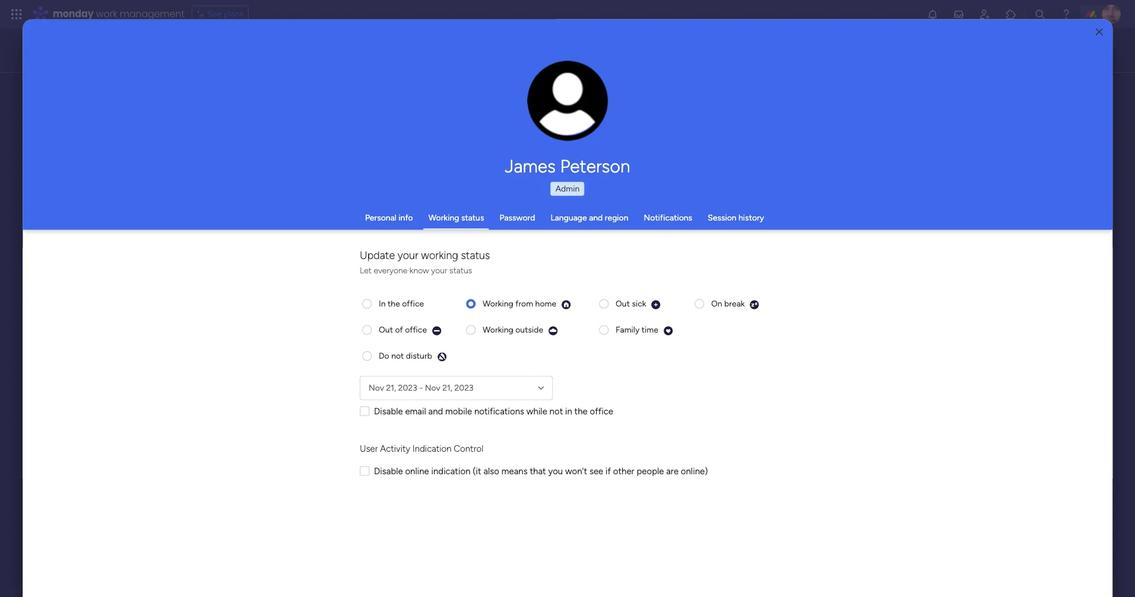 Task type: vqa. For each thing, say whether or not it's contained in the screenshot.
Tab
no



Task type: locate. For each thing, give the bounding box(es) containing it.
work
[[96, 7, 117, 21], [91, 237, 110, 247], [254, 237, 272, 247], [541, 376, 560, 386]]

0 horizontal spatial main
[[170, 237, 188, 247]]

1 vertical spatial disable
[[374, 466, 403, 477]]

your
[[398, 249, 418, 262], [431, 265, 447, 275]]

james
[[505, 156, 556, 177]]

inbox image
[[953, 8, 965, 20]]

1 add to favorites image from the left
[[199, 217, 211, 229]]

0 vertical spatial component image
[[239, 235, 250, 246]]

search everything image
[[1034, 8, 1046, 20]]

0 vertical spatial office
[[402, 299, 424, 309]]

disable for disable online indication (it also means that you won't see if other people are online)
[[374, 466, 403, 477]]

not right do
[[391, 351, 404, 361]]

your up know
[[398, 249, 418, 262]]

0 horizontal spatial >
[[163, 237, 168, 247]]

2 disable from the top
[[374, 466, 403, 477]]

that
[[530, 466, 546, 477]]

preview image right sick
[[651, 300, 661, 310]]

office for in the office
[[402, 299, 424, 309]]

main
[[170, 237, 188, 247], [332, 237, 350, 247]]

disable left email
[[374, 406, 403, 417]]

add to favorites image for trading card game
[[199, 217, 211, 229]]

disable for disable email and mobile notifications while not in the office
[[374, 406, 403, 417]]

1 horizontal spatial main
[[332, 237, 350, 247]]

component image down public board icon
[[239, 235, 250, 246]]

working up working
[[428, 213, 459, 223]]

working status
[[428, 213, 484, 223]]

working outside
[[483, 325, 543, 335]]

your down working
[[431, 265, 447, 275]]

1 horizontal spatial out
[[616, 299, 630, 309]]

1 work management > main workspace from the left
[[91, 237, 230, 247]]

1 horizontal spatial the
[[574, 406, 588, 417]]

21, left -
[[386, 383, 396, 393]]

1 disable from the top
[[374, 406, 403, 417]]

nov down do
[[369, 383, 384, 393]]

0 horizontal spatial your
[[398, 249, 418, 262]]

on
[[711, 299, 722, 309]]

2023 left -
[[398, 383, 417, 393]]

notifications
[[474, 406, 524, 417]]

office right in
[[590, 406, 613, 417]]

status
[[461, 213, 484, 223], [461, 249, 490, 262], [450, 265, 472, 275]]

2 vertical spatial working
[[483, 325, 513, 335]]

preview image right outside
[[548, 326, 558, 336]]

1 horizontal spatial 21,
[[442, 383, 452, 393]]

change profile picture
[[543, 107, 593, 126]]

monday
[[53, 7, 94, 21]]

component image
[[239, 235, 250, 246], [527, 376, 537, 387]]

1 horizontal spatial workspace
[[352, 237, 392, 247]]

2 work management > main workspace from the left
[[254, 237, 392, 247]]

1 vertical spatial your
[[431, 265, 447, 275]]

1 horizontal spatial component image
[[527, 376, 537, 387]]

1 workspace from the left
[[190, 237, 230, 247]]

work management > main workspace for component image
[[91, 237, 230, 247]]

preview image right time
[[663, 326, 673, 336]]

do not disturb
[[379, 351, 432, 361]]

working
[[428, 213, 459, 223], [483, 299, 513, 309], [483, 325, 513, 335]]

notifications image
[[927, 8, 939, 20]]

0 horizontal spatial add to favorites image
[[199, 217, 211, 229]]

0 horizontal spatial not
[[391, 351, 404, 361]]

nov right -
[[425, 383, 440, 393]]

online)
[[681, 466, 708, 477]]

add to favorites image right game
[[199, 217, 211, 229]]

notifications link
[[644, 213, 692, 223]]

-
[[419, 383, 423, 393]]

notifications
[[644, 213, 692, 223]]

component image
[[77, 235, 87, 246]]

>
[[163, 237, 168, 247], [325, 237, 330, 247]]

1 vertical spatial not
[[550, 406, 563, 417]]

0 horizontal spatial 21,
[[386, 383, 396, 393]]

nov 21, 2023 - nov 21, 2023
[[369, 383, 474, 393]]

2023 up mobile
[[454, 383, 474, 393]]

session history
[[708, 213, 764, 223]]

help image
[[1060, 8, 1072, 20]]

1 horizontal spatial work management > main workspace
[[254, 237, 392, 247]]

see plans button
[[192, 5, 249, 23]]

add to favorites image
[[199, 217, 211, 229], [361, 217, 373, 229]]

1 horizontal spatial nov
[[425, 383, 440, 393]]

disable online indication (it also means that you won't see if other people are online)
[[374, 466, 708, 477]]

session
[[708, 213, 737, 223]]

user activity indication control
[[360, 444, 483, 454]]

disable
[[374, 406, 403, 417], [374, 466, 403, 477]]

0 horizontal spatial and
[[428, 406, 443, 417]]

0 vertical spatial and
[[589, 213, 603, 223]]

preview image right break
[[750, 300, 760, 310]]

0 horizontal spatial out
[[379, 325, 393, 335]]

component image for work management
[[527, 376, 537, 387]]

trading card game
[[94, 217, 178, 229]]

not left in
[[550, 406, 563, 417]]

1 horizontal spatial not
[[550, 406, 563, 417]]

1 vertical spatial component image
[[527, 376, 537, 387]]

work management > main workspace
[[91, 237, 230, 247], [254, 237, 392, 247]]

preview image for family time
[[663, 326, 673, 336]]

workspace image
[[490, 358, 518, 387]]

office
[[402, 299, 424, 309], [405, 325, 427, 335], [590, 406, 613, 417]]

status left password link
[[461, 213, 484, 223]]

disable down the activity
[[374, 466, 403, 477]]

add to favorites image for marketing plan
[[361, 217, 373, 229]]

control
[[454, 444, 483, 454]]

office right of
[[405, 325, 427, 335]]

working left 'from'
[[483, 299, 513, 309]]

working for working status
[[428, 213, 459, 223]]

status down working
[[450, 265, 472, 275]]

work management > main workspace down plan
[[254, 237, 392, 247]]

change profile picture button
[[528, 61, 608, 141]]

out left sick
[[616, 299, 630, 309]]

1 vertical spatial working
[[483, 299, 513, 309]]

info
[[399, 213, 413, 223]]

0 horizontal spatial nov
[[369, 383, 384, 393]]

status right working
[[461, 249, 490, 262]]

out for out sick
[[616, 299, 630, 309]]

update your working status let everyone know your status
[[360, 249, 490, 275]]

21, up mobile
[[442, 383, 452, 393]]

james peterson dialog
[[23, 19, 1112, 598]]

marketing plan
[[256, 217, 321, 229]]

0 horizontal spatial component image
[[239, 235, 250, 246]]

management
[[120, 7, 184, 21], [112, 237, 161, 247], [274, 237, 323, 247], [563, 376, 615, 386]]

1 nov from the left
[[369, 383, 384, 393]]

preview image
[[651, 300, 661, 310], [750, 300, 760, 310], [432, 326, 442, 336], [548, 326, 558, 336], [663, 326, 673, 336], [437, 352, 447, 362]]

0 vertical spatial working
[[428, 213, 459, 223]]

password
[[500, 213, 535, 223]]

1 vertical spatial status
[[461, 249, 490, 262]]

let
[[360, 265, 372, 275]]

nov
[[369, 383, 384, 393], [425, 383, 440, 393]]

and left region at the top
[[589, 213, 603, 223]]

not
[[391, 351, 404, 361], [550, 406, 563, 417]]

0 horizontal spatial work management > main workspace
[[91, 237, 230, 247]]

know
[[410, 265, 429, 275]]

component image right workspace image
[[527, 376, 537, 387]]

1 horizontal spatial add to favorites image
[[361, 217, 373, 229]]

1 vertical spatial out
[[379, 325, 393, 335]]

add to favorites image up "update"
[[361, 217, 373, 229]]

work management > main workspace down game
[[91, 237, 230, 247]]

public board image
[[239, 217, 252, 230]]

working from home
[[483, 299, 556, 309]]

0 vertical spatial out
[[616, 299, 630, 309]]

0 vertical spatial your
[[398, 249, 418, 262]]

working for working from home
[[483, 299, 513, 309]]

won't
[[565, 466, 587, 477]]

see plans
[[208, 9, 244, 19]]

0 vertical spatial disable
[[374, 406, 403, 417]]

in
[[379, 299, 386, 309]]

and right email
[[428, 406, 443, 417]]

james peterson button
[[404, 156, 731, 177]]

out left of
[[379, 325, 393, 335]]

preview image right disturb
[[437, 352, 447, 362]]

21,
[[386, 383, 396, 393], [442, 383, 452, 393]]

0 horizontal spatial the
[[388, 299, 400, 309]]

0 horizontal spatial 2023
[[398, 383, 417, 393]]

working
[[421, 249, 458, 262]]

if
[[606, 466, 611, 477]]

user
[[360, 444, 378, 454]]

do
[[379, 351, 389, 361]]

2023
[[398, 383, 417, 393], [454, 383, 474, 393]]

language and region link
[[551, 213, 628, 223]]

on break
[[711, 299, 745, 309]]

public board image
[[77, 217, 90, 230]]

1 vertical spatial office
[[405, 325, 427, 335]]

quick search results list box
[[62, 111, 881, 268]]

mobile
[[445, 406, 472, 417]]

are
[[666, 466, 679, 477]]

work right monday
[[96, 7, 117, 21]]

game
[[153, 217, 178, 229]]

1 horizontal spatial 2023
[[454, 383, 474, 393]]

2 add to favorites image from the left
[[361, 217, 373, 229]]

1 > from the left
[[163, 237, 168, 247]]

0 vertical spatial status
[[461, 213, 484, 223]]

activity
[[380, 444, 410, 454]]

working left outside
[[483, 325, 513, 335]]

office up out of office
[[402, 299, 424, 309]]

indication
[[431, 466, 471, 477]]

2 main from the left
[[332, 237, 350, 247]]

0 horizontal spatial workspace
[[190, 237, 230, 247]]

1 horizontal spatial >
[[325, 237, 330, 247]]

preview image for out sick
[[651, 300, 661, 310]]

1 21, from the left
[[386, 383, 396, 393]]

preview image for on break
[[750, 300, 760, 310]]

out of office
[[379, 325, 427, 335]]

preview image up disturb
[[432, 326, 442, 336]]

monday work management
[[53, 7, 184, 21]]

plans
[[224, 9, 244, 19]]



Task type: describe. For each thing, give the bounding box(es) containing it.
password link
[[500, 213, 535, 223]]

personal info
[[365, 213, 413, 223]]

select product image
[[11, 8, 23, 20]]

work up while at the bottom
[[541, 376, 560, 386]]

work down marketing
[[254, 237, 272, 247]]

james peterson
[[505, 156, 630, 177]]

close image
[[1096, 28, 1103, 37]]

2 > from the left
[[325, 237, 330, 247]]

sick
[[632, 299, 646, 309]]

of
[[395, 325, 403, 335]]

people
[[637, 466, 664, 477]]

work right component image
[[91, 237, 110, 247]]

history
[[739, 213, 764, 223]]

2 nov from the left
[[425, 383, 440, 393]]

1 vertical spatial the
[[574, 406, 588, 417]]

region
[[605, 213, 628, 223]]

time
[[642, 325, 658, 335]]

language
[[551, 213, 587, 223]]

preview image
[[561, 300, 571, 310]]

email
[[405, 406, 426, 417]]

from
[[515, 299, 533, 309]]

personal
[[365, 213, 397, 223]]

1 vertical spatial and
[[428, 406, 443, 417]]

picture
[[556, 117, 580, 126]]

while
[[526, 406, 547, 417]]

0 vertical spatial the
[[388, 299, 400, 309]]

change
[[543, 107, 569, 116]]

update
[[360, 249, 395, 262]]

outside
[[515, 325, 543, 335]]

session history link
[[708, 213, 764, 223]]

invite members image
[[979, 8, 991, 20]]

working status link
[[428, 213, 484, 223]]

peterson
[[560, 156, 630, 177]]

1 2023 from the left
[[398, 383, 417, 393]]

admin
[[556, 183, 580, 194]]

(it
[[473, 466, 481, 477]]

2 vertical spatial office
[[590, 406, 613, 417]]

means
[[502, 466, 528, 477]]

0 vertical spatial not
[[391, 351, 404, 361]]

online
[[405, 466, 429, 477]]

2 workspace from the left
[[352, 237, 392, 247]]

personal info link
[[365, 213, 413, 223]]

out sick
[[616, 299, 646, 309]]

1 horizontal spatial and
[[589, 213, 603, 223]]

2 2023 from the left
[[454, 383, 474, 393]]

apps image
[[1005, 8, 1017, 20]]

component image for work management > main workspace
[[239, 235, 250, 246]]

card
[[129, 217, 150, 229]]

out for out of office
[[379, 325, 393, 335]]

family
[[616, 325, 640, 335]]

everyone
[[374, 265, 408, 275]]

james peterson image
[[1102, 5, 1121, 24]]

indication
[[413, 444, 452, 454]]

office for out of office
[[405, 325, 427, 335]]

2 21, from the left
[[442, 383, 452, 393]]

trading
[[94, 217, 127, 229]]

see
[[208, 9, 222, 19]]

preview image for out of office
[[432, 326, 442, 336]]

see
[[590, 466, 603, 477]]

in the office
[[379, 299, 424, 309]]

also
[[484, 466, 499, 477]]

1 horizontal spatial your
[[431, 265, 447, 275]]

language and region
[[551, 213, 628, 223]]

other
[[613, 466, 635, 477]]

plan
[[303, 217, 321, 229]]

profile
[[571, 107, 593, 116]]

family time
[[616, 325, 658, 335]]

work management > main workspace for component icon related to work management > main workspace
[[254, 237, 392, 247]]

disable email and mobile notifications while not in the office
[[374, 406, 613, 417]]

disturb
[[406, 351, 432, 361]]

working for working outside
[[483, 325, 513, 335]]

1 main from the left
[[170, 237, 188, 247]]

you
[[548, 466, 563, 477]]

in
[[565, 406, 572, 417]]

home
[[535, 299, 556, 309]]

marketing
[[256, 217, 301, 229]]

p
[[500, 364, 508, 381]]

2 vertical spatial status
[[450, 265, 472, 275]]

work management
[[541, 376, 615, 386]]

break
[[724, 299, 745, 309]]

preview image for do not disturb
[[437, 352, 447, 362]]

preview image for working outside
[[548, 326, 558, 336]]



